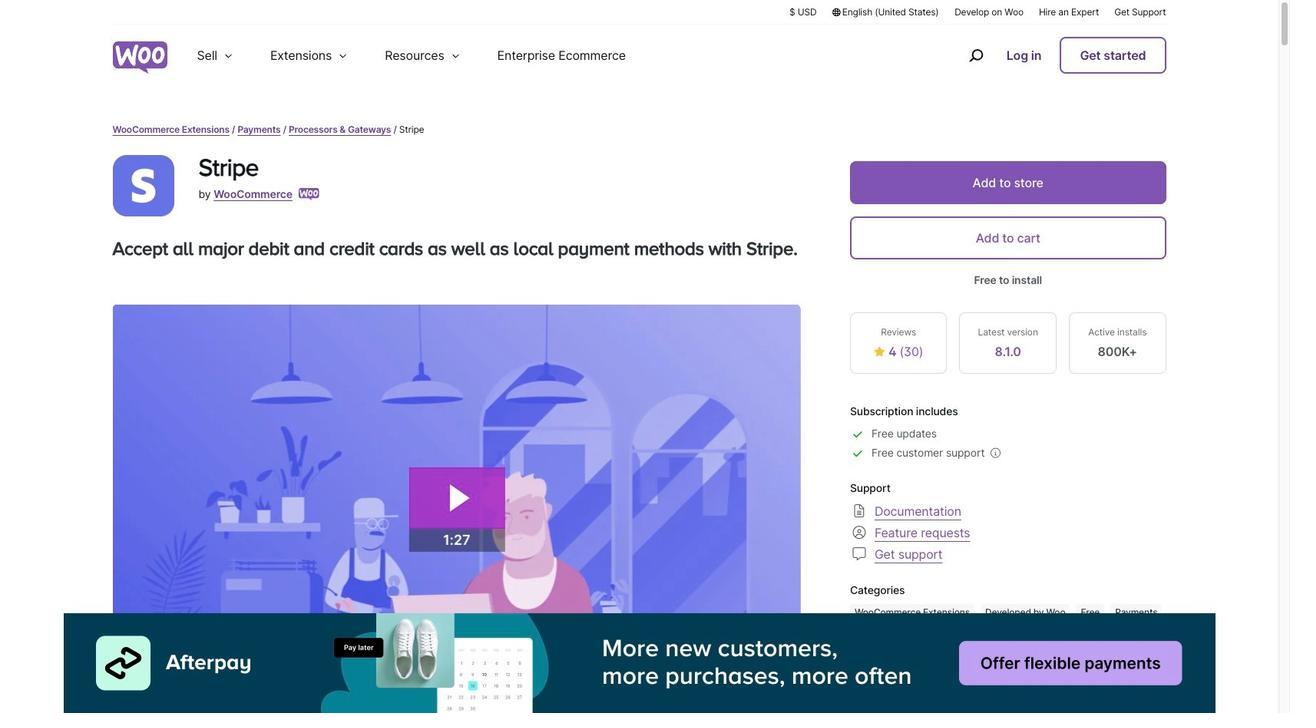 Task type: locate. For each thing, give the bounding box(es) containing it.
circle info image
[[909, 664, 925, 679]]

developed by woocommerce image
[[299, 188, 320, 201]]

circle user image
[[850, 524, 869, 542]]

message image
[[850, 545, 869, 564]]

breadcrumb element
[[113, 123, 1167, 137]]



Task type: vqa. For each thing, say whether or not it's contained in the screenshot.
the bottom circle info icon
no



Task type: describe. For each thing, give the bounding box(es) containing it.
search image
[[964, 43, 989, 68]]

service navigation menu element
[[936, 30, 1167, 80]]

extra information image
[[988, 446, 1004, 461]]

file lines image
[[850, 502, 869, 521]]

product icon image
[[113, 155, 174, 217]]



